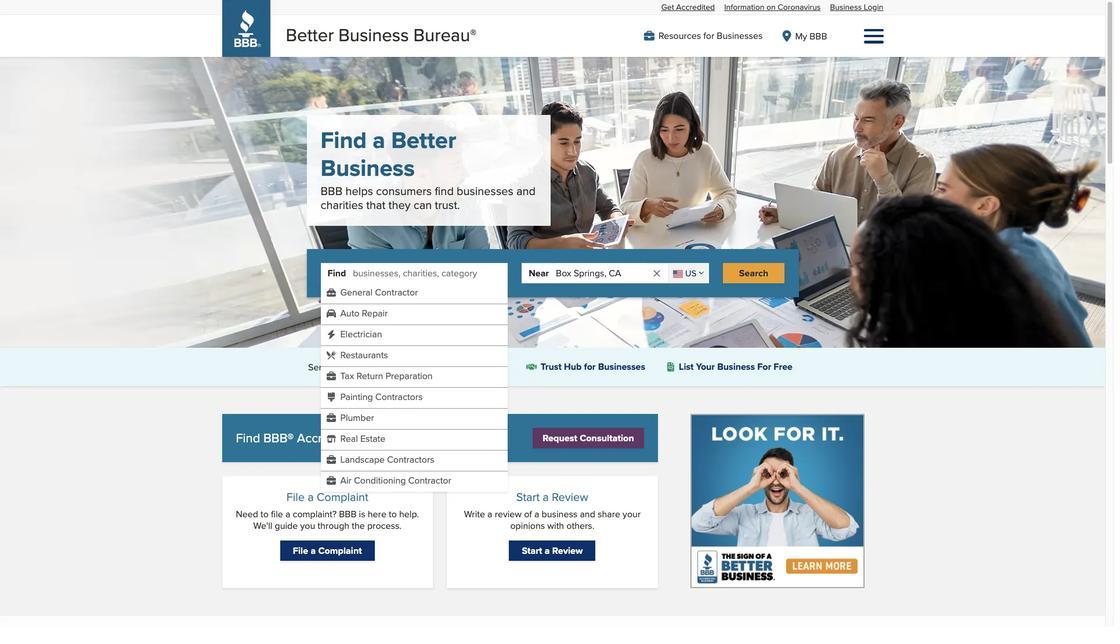 Task type: locate. For each thing, give the bounding box(es) containing it.
write
[[464, 508, 485, 521]]

start for start a review write a review of a business and share your opinions with others.
[[517, 489, 540, 505]]

return
[[357, 369, 383, 383]]

complaint down through
[[318, 544, 362, 557]]

bbb left is
[[339, 508, 357, 521]]

help.
[[399, 508, 419, 521]]

2 to from the left
[[389, 508, 397, 521]]

auto repair
[[341, 307, 388, 320]]

businesses right hub
[[598, 360, 646, 373]]

information
[[725, 1, 765, 13]]

start up of
[[517, 489, 540, 505]]

0 vertical spatial file
[[287, 489, 305, 505]]

0 vertical spatial get
[[662, 1, 675, 13]]

bbb
[[810, 29, 828, 43], [321, 182, 343, 199], [339, 508, 357, 521]]

start inside start a review write a review of a business and share your opinions with others.
[[517, 489, 540, 505]]

0 vertical spatial accredited
[[677, 1, 715, 13]]

a
[[373, 123, 386, 157], [308, 489, 314, 505], [543, 489, 549, 505], [286, 508, 291, 521], [488, 508, 493, 521], [535, 508, 540, 521], [311, 544, 316, 557], [545, 544, 550, 557]]

complaint inside file a complaint need to file a complaint? bbb is here to help. we'll guide you through the process.
[[317, 489, 369, 505]]

1 vertical spatial contractors
[[387, 453, 435, 466]]

0 vertical spatial contractors
[[376, 390, 423, 404]]

0 vertical spatial start
[[517, 489, 540, 505]]

you
[[428, 429, 449, 447]]

real estate button
[[341, 432, 386, 445], [341, 432, 386, 445]]

0 vertical spatial review
[[552, 489, 589, 505]]

general contractor button
[[341, 286, 418, 299], [341, 286, 418, 299]]

0 horizontal spatial businesses
[[361, 429, 424, 447]]

start a review link
[[509, 540, 596, 561]]

painting
[[341, 390, 373, 404]]

contractors up air conditioning contractor
[[387, 453, 435, 466]]

0 vertical spatial get accredited
[[662, 1, 715, 13]]

for right hub
[[584, 360, 596, 373]]

complaint inside "link"
[[318, 544, 362, 557]]

get right preparation
[[443, 360, 458, 373]]

opinions
[[511, 519, 545, 532]]

businesses down information
[[717, 29, 763, 42]]

for right resources at the top right of page
[[704, 29, 715, 42]]

find inside find a better business bbb helps consumers find businesses and charities that they can trust.
[[321, 123, 367, 157]]

0 horizontal spatial for
[[345, 360, 356, 374]]

0 vertical spatial find
[[321, 123, 367, 157]]

find
[[321, 123, 367, 157], [328, 266, 346, 280], [236, 429, 260, 447]]

complaint for file a complaint
[[318, 544, 362, 557]]

1 vertical spatial get
[[443, 360, 458, 373]]

a inside "link"
[[311, 544, 316, 557]]

a right of
[[535, 508, 540, 521]]

better
[[286, 22, 334, 48], [391, 123, 457, 157]]

trust right can
[[477, 429, 505, 447]]

1 horizontal spatial better
[[391, 123, 457, 157]]

trust hub for businesses link
[[522, 357, 650, 377]]

complaint for file a complaint need to file a complaint? bbb is here to help. we'll guide you through the process.
[[317, 489, 369, 505]]

share
[[598, 508, 621, 521]]

bbb right my
[[810, 29, 828, 43]]

plumber
[[341, 411, 374, 425]]

business login
[[830, 1, 884, 13]]

file inside file a complaint need to file a complaint? bbb is here to help. we'll guide you through the process.
[[287, 489, 305, 505]]

review up "business"
[[552, 489, 589, 505]]

businesses
[[717, 29, 763, 42], [598, 360, 646, 373], [361, 429, 424, 447]]

find bbb® accredited businesses you can trust
[[236, 429, 505, 447]]

start for start a review
[[522, 544, 543, 557]]

trust left hub
[[541, 360, 562, 373]]

air conditioning contractor button
[[341, 474, 452, 487], [341, 474, 452, 487]]

a down with at the bottom of the page
[[545, 544, 550, 557]]

get
[[662, 1, 675, 13], [443, 360, 458, 373]]

1 vertical spatial get accredited
[[443, 360, 506, 373]]

contractor up help.
[[408, 474, 452, 487]]

and inside find a better business bbb helps consumers find businesses and charities that they can trust.
[[517, 182, 536, 199]]

auto repair button
[[341, 307, 388, 320], [341, 307, 388, 320]]

for left return
[[345, 360, 356, 374]]

get accredited link
[[662, 1, 715, 13], [425, 358, 510, 376]]

1 vertical spatial businesses
[[598, 360, 646, 373]]

services for businesses:
[[308, 360, 407, 374]]

list your business for free
[[679, 360, 793, 373]]

and right businesses
[[517, 182, 536, 199]]

find a better business bbb helps consumers find businesses and charities that they can trust.
[[321, 123, 536, 213]]

1 vertical spatial get accredited link
[[425, 358, 510, 376]]

2 horizontal spatial accredited
[[677, 1, 715, 13]]

0 horizontal spatial better
[[286, 22, 334, 48]]

trust
[[541, 360, 562, 373], [477, 429, 505, 447]]

find
[[435, 182, 454, 199]]

businesses up landscape contractors
[[361, 429, 424, 447]]

file for file a complaint
[[293, 544, 308, 557]]

file inside "link"
[[293, 544, 308, 557]]

0 horizontal spatial trust
[[477, 429, 505, 447]]

near
[[529, 266, 549, 280]]

can
[[414, 196, 432, 213]]

review down with at the bottom of the page
[[553, 544, 583, 557]]

complaint
[[317, 489, 369, 505], [318, 544, 362, 557]]

1 vertical spatial better
[[391, 123, 457, 157]]

and left share at bottom right
[[580, 508, 596, 521]]

need
[[236, 508, 258, 521]]

and inside start a review write a review of a business and share your opinions with others.
[[580, 508, 596, 521]]

0 horizontal spatial get
[[443, 360, 458, 373]]

restaurants button
[[341, 349, 388, 362], [341, 349, 388, 362]]

contractors down preparation
[[376, 390, 423, 404]]

look for it. the sign of a better business. click to learn more. image
[[691, 414, 865, 588]]

to right here
[[389, 508, 397, 521]]

start
[[517, 489, 540, 505], [522, 544, 543, 557]]

for
[[704, 29, 715, 42], [584, 360, 596, 373], [345, 360, 356, 374]]

electrician
[[341, 328, 382, 341]]

0 vertical spatial bbb
[[810, 29, 828, 43]]

review for start a review
[[553, 544, 583, 557]]

0 vertical spatial complaint
[[317, 489, 369, 505]]

US field
[[668, 263, 709, 284]]

review inside start a review write a review of a business and share your opinions with others.
[[552, 489, 589, 505]]

0 vertical spatial get accredited link
[[662, 1, 715, 13]]

1 vertical spatial start
[[522, 544, 543, 557]]

0 vertical spatial contractor
[[375, 286, 418, 299]]

0 vertical spatial trust
[[541, 360, 562, 373]]

file
[[287, 489, 305, 505], [293, 544, 308, 557]]

get accredited
[[662, 1, 715, 13], [443, 360, 506, 373]]

a up helps on the top of page
[[373, 123, 386, 157]]

2 horizontal spatial for
[[704, 29, 715, 42]]

find up general
[[328, 266, 346, 280]]

my
[[796, 29, 808, 43]]

find up helps on the top of page
[[321, 123, 367, 157]]

0 vertical spatial and
[[517, 182, 536, 199]]

painting contractors button
[[341, 390, 423, 404], [341, 390, 423, 404]]

1 horizontal spatial get accredited link
[[662, 1, 715, 13]]

business
[[542, 508, 578, 521]]

request
[[543, 432, 578, 445]]

complaint down air
[[317, 489, 369, 505]]

trust inside 'link'
[[541, 360, 562, 373]]

get accredited link for information on coronavirus link
[[662, 1, 715, 13]]

1 vertical spatial and
[[580, 508, 596, 521]]

file down you
[[293, 544, 308, 557]]

that
[[366, 196, 386, 213]]

1 horizontal spatial trust
[[541, 360, 562, 373]]

start down opinions
[[522, 544, 543, 557]]

and
[[517, 182, 536, 199], [580, 508, 596, 521]]

1 horizontal spatial businesses
[[598, 360, 646, 373]]

list your business for free link
[[662, 358, 798, 376]]

file up complaint?
[[287, 489, 305, 505]]

1 horizontal spatial and
[[580, 508, 596, 521]]

review
[[552, 489, 589, 505], [553, 544, 583, 557]]

0 horizontal spatial to
[[261, 508, 269, 521]]

file
[[271, 508, 283, 521]]

1 vertical spatial accredited
[[460, 360, 506, 373]]

1 vertical spatial review
[[553, 544, 583, 557]]

contractors
[[376, 390, 423, 404], [387, 453, 435, 466]]

request consultation link
[[533, 428, 644, 448]]

1 horizontal spatial accredited
[[460, 360, 506, 373]]

free
[[774, 360, 793, 373]]

a right write
[[488, 508, 493, 521]]

of
[[524, 508, 532, 521]]

2 vertical spatial find
[[236, 429, 260, 447]]

process.
[[367, 519, 402, 532]]

1 vertical spatial file
[[293, 544, 308, 557]]

1 horizontal spatial for
[[584, 360, 596, 373]]

0 vertical spatial better
[[286, 22, 334, 48]]

1 vertical spatial complaint
[[318, 544, 362, 557]]

a group of young professionals reviewing sheets of graphs and charts. at the head of the table sits an older man overseeing the meeting. image
[[0, 57, 1106, 348]]

your
[[696, 360, 715, 373]]

to
[[261, 508, 269, 521], [389, 508, 397, 521]]

a down you
[[311, 544, 316, 557]]

0 vertical spatial businesses
[[717, 29, 763, 42]]

0 horizontal spatial accredited
[[297, 429, 358, 447]]

contractor up repair
[[375, 286, 418, 299]]

1 horizontal spatial get
[[662, 1, 675, 13]]

1 vertical spatial trust
[[477, 429, 505, 447]]

plumber button
[[341, 411, 374, 425], [341, 411, 374, 425]]

2 horizontal spatial businesses
[[717, 29, 763, 42]]

businesses inside 'link'
[[598, 360, 646, 373]]

1 horizontal spatial to
[[389, 508, 397, 521]]

resources for businesses
[[659, 29, 763, 42]]

accredited
[[677, 1, 715, 13], [460, 360, 506, 373], [297, 429, 358, 447]]

2 vertical spatial businesses
[[361, 429, 424, 447]]

real
[[341, 432, 358, 445]]

2 vertical spatial bbb
[[339, 508, 357, 521]]

find left bbb®
[[236, 429, 260, 447]]

get accredited link for 'trust hub for businesses' 'link'
[[425, 358, 510, 376]]

0 horizontal spatial get accredited link
[[425, 358, 510, 376]]

information on coronavirus
[[725, 1, 821, 13]]

tax return preparation
[[341, 369, 433, 383]]

1 vertical spatial bbb
[[321, 182, 343, 199]]

0 horizontal spatial and
[[517, 182, 536, 199]]

0 horizontal spatial get accredited
[[443, 360, 506, 373]]

to left file
[[261, 508, 269, 521]]

get up resources at the top right of page
[[662, 1, 675, 13]]

bbb left helps on the top of page
[[321, 182, 343, 199]]

is
[[359, 508, 366, 521]]



Task type: describe. For each thing, give the bounding box(es) containing it.
landscape contractors
[[341, 453, 435, 466]]

contractors for landscape contractors
[[387, 453, 435, 466]]

information on coronavirus link
[[725, 1, 821, 13]]

businesses for find bbb® accredited businesses you can trust
[[361, 429, 424, 447]]

on
[[767, 1, 776, 13]]

conditioning
[[354, 474, 406, 487]]

2 vertical spatial accredited
[[297, 429, 358, 447]]

for inside 'trust hub for businesses' 'link'
[[584, 360, 596, 373]]

file a complaint need to file a complaint? bbb is here to help. we'll guide you through the process.
[[236, 489, 419, 532]]

1 to from the left
[[261, 508, 269, 521]]

consumers
[[376, 182, 432, 199]]

1 horizontal spatial get accredited
[[662, 1, 715, 13]]

clear search image
[[652, 268, 663, 279]]

my bbb button
[[782, 29, 828, 43]]

general contractor
[[341, 286, 418, 299]]

trust hub for businesses
[[541, 360, 646, 373]]

list
[[679, 360, 694, 373]]

bbb®
[[264, 429, 294, 447]]

tax
[[341, 369, 354, 383]]

through
[[318, 519, 350, 532]]

contractors for painting contractors
[[376, 390, 423, 404]]

better inside find a better business bbb helps consumers find businesses and charities that they can trust.
[[391, 123, 457, 157]]

Near field
[[556, 263, 646, 284]]

business login link
[[830, 1, 884, 13]]

hub
[[564, 360, 582, 373]]

a up "business"
[[543, 489, 549, 505]]

and for review
[[580, 508, 596, 521]]

a up complaint?
[[308, 489, 314, 505]]

the
[[352, 519, 365, 532]]

general
[[341, 286, 373, 299]]

my bbb
[[796, 29, 828, 43]]

start a review
[[522, 544, 583, 557]]

for for businesses
[[704, 29, 715, 42]]

with
[[548, 519, 564, 532]]

helps
[[346, 182, 373, 199]]

search button
[[723, 263, 785, 284]]

businesses for trust hub for businesses
[[598, 360, 646, 373]]

businesses:
[[359, 360, 407, 374]]

review for start a review write a review of a business and share your opinions with others.
[[552, 489, 589, 505]]

services
[[308, 360, 343, 374]]

they
[[389, 196, 411, 213]]

complaint?
[[293, 508, 337, 521]]

businesses
[[457, 182, 514, 199]]

and for better
[[517, 182, 536, 199]]

find for businesses
[[236, 429, 260, 447]]

air
[[341, 474, 352, 487]]

others.
[[567, 519, 595, 532]]

you
[[300, 519, 315, 532]]

restaurants
[[341, 349, 388, 362]]

resources
[[659, 29, 701, 42]]

repair
[[362, 307, 388, 320]]

request consultation
[[543, 432, 634, 445]]

file a complaint link
[[280, 540, 375, 561]]

here
[[368, 508, 387, 521]]

your
[[623, 508, 641, 521]]

for for businesses:
[[345, 360, 356, 374]]

we'll
[[253, 519, 273, 532]]

1 vertical spatial find
[[328, 266, 346, 280]]

Find search field
[[353, 263, 508, 284]]

bbb inside find a better business bbb helps consumers find businesses and charities that they can trust.
[[321, 182, 343, 199]]

trust.
[[435, 196, 460, 213]]

review
[[495, 508, 522, 521]]

charities
[[321, 196, 363, 213]]

®
[[470, 24, 477, 43]]

resources for businesses link
[[645, 29, 763, 42]]

bbb inside file a complaint need to file a complaint? bbb is here to help. we'll guide you through the process.
[[339, 508, 357, 521]]

file a complaint
[[293, 544, 362, 557]]

bureau
[[414, 22, 470, 48]]

coronavirus
[[778, 1, 821, 13]]

painting contractors
[[341, 390, 423, 404]]

search
[[740, 267, 769, 280]]

login
[[864, 1, 884, 13]]

consultation
[[580, 432, 634, 445]]

start a review write a review of a business and share your opinions with others.
[[464, 489, 641, 532]]

preparation
[[386, 369, 433, 383]]

can
[[452, 429, 474, 447]]

a right file
[[286, 508, 291, 521]]

a inside find a better business bbb helps consumers find businesses and charities that they can trust.
[[373, 123, 386, 157]]

estate
[[361, 432, 386, 445]]

for
[[758, 360, 772, 373]]

real estate
[[341, 432, 386, 445]]

air conditioning contractor
[[341, 474, 452, 487]]

us
[[686, 267, 697, 279]]

better business bureau ®
[[286, 22, 477, 48]]

find for business
[[321, 123, 367, 157]]

guide
[[275, 519, 298, 532]]

1 vertical spatial contractor
[[408, 474, 452, 487]]

file for file a complaint need to file a complaint? bbb is here to help. we'll guide you through the process.
[[287, 489, 305, 505]]

business inside find a better business bbb helps consumers find businesses and charities that they can trust.
[[321, 151, 415, 185]]

landscape
[[341, 453, 385, 466]]

auto
[[341, 307, 360, 320]]



Task type: vqa. For each thing, say whether or not it's contained in the screenshot.
6232
no



